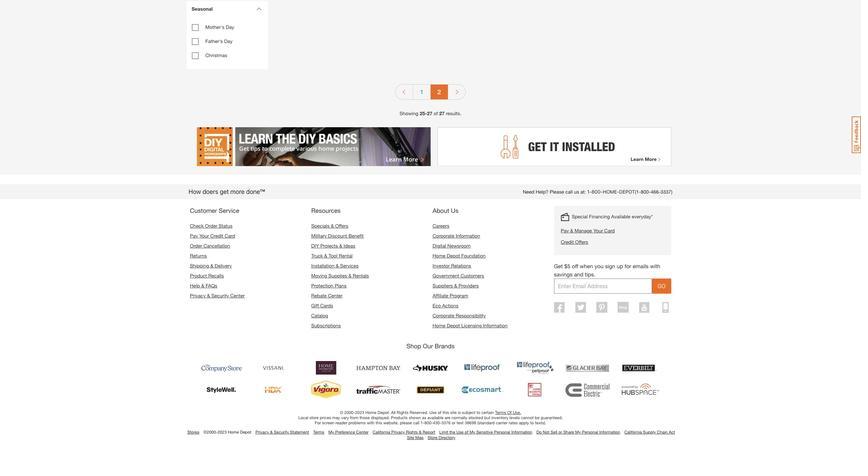 Task type: locate. For each thing, give the bounding box(es) containing it.
rights down please
[[406, 430, 418, 435]]

use.
[[513, 410, 522, 415]]

1 vertical spatial day
[[224, 38, 233, 44]]

home depot mobile apps image
[[663, 302, 670, 313]]

0 horizontal spatial offers
[[335, 223, 349, 229]]

government customers
[[433, 273, 484, 279]]

corporate for corporate responsibility
[[433, 313, 455, 319]]

apply
[[519, 420, 529, 426]]

subscriptions link
[[311, 323, 341, 329]]

1 horizontal spatial terms
[[495, 410, 507, 415]]

home left depot.
[[366, 410, 377, 415]]

or right sell
[[559, 430, 563, 435]]

card
[[605, 228, 615, 234], [225, 233, 235, 239]]

returns link
[[190, 253, 207, 259]]

home depot on twitter image
[[576, 302, 586, 313]]

2 horizontal spatial my
[[576, 430, 581, 435]]

0 vertical spatial terms
[[495, 410, 507, 415]]

prices
[[320, 415, 331, 420]]

0 vertical spatial use
[[430, 410, 437, 415]]

use inside © 2000-2023 home depot. all rights reserved. use of this site is subject to certain terms of use. local store prices may vary from those displayed. products shown as available are normally stocked but inventory levels cannot be guaranteed. for screen reader problems with this website, please call 1-800-430-3376 or text 38698 (standard carrier rates apply to texts).
[[430, 410, 437, 415]]

truck & tool rental
[[311, 253, 353, 259]]

& left the tool
[[325, 253, 328, 259]]

0 horizontal spatial or
[[452, 420, 456, 426]]

or left the text
[[452, 420, 456, 426]]

& for specials & offers
[[331, 223, 334, 229]]

1 california from the left
[[373, 430, 391, 435]]

get
[[220, 188, 229, 196]]

0 horizontal spatial 2023
[[218, 430, 227, 435]]

1 horizontal spatial personal
[[582, 430, 599, 435]]

offers up discount
[[335, 223, 349, 229]]

1 vertical spatial 1-
[[421, 420, 425, 426]]

1 vertical spatial order
[[190, 243, 202, 249]]

1 horizontal spatial 2023
[[355, 410, 365, 415]]

mother's day
[[206, 24, 234, 30]]

0 horizontal spatial with
[[367, 420, 375, 426]]

1 vertical spatial call
[[413, 420, 420, 426]]

2023 up problems
[[355, 410, 365, 415]]

0 horizontal spatial 800-
[[425, 420, 433, 426]]

moving
[[311, 273, 327, 279]]

california left supply
[[625, 430, 642, 435]]

2 personal from the left
[[582, 430, 599, 435]]

& for installation & services
[[336, 263, 339, 269]]

this left site
[[443, 410, 449, 415]]

0 horizontal spatial call
[[413, 420, 420, 426]]

shop our brands
[[407, 342, 455, 350]]

california down website,
[[373, 430, 391, 435]]

25-
[[420, 110, 427, 116]]

protection plans
[[311, 283, 347, 289]]

stylewell image
[[200, 381, 244, 400]]

2 vertical spatial of
[[465, 430, 469, 435]]

466-
[[651, 189, 661, 195]]

of right 25-
[[434, 110, 438, 116]]

corporate down the eco actions link
[[433, 313, 455, 319]]

card down status
[[225, 233, 235, 239]]

Enter Email Address text field
[[554, 279, 653, 294]]

0 horizontal spatial security
[[212, 293, 229, 299]]

share
[[564, 430, 575, 435]]

& for privacy & security center
[[207, 293, 210, 299]]

pay down check
[[190, 233, 198, 239]]

with right problems
[[367, 420, 375, 426]]

corporate for corporate information
[[433, 233, 455, 239]]

& left report
[[419, 430, 422, 435]]

of left are
[[438, 410, 442, 415]]

showing 25-27 of 27 results.
[[400, 110, 462, 116]]

1- down reserved. at left bottom
[[421, 420, 425, 426]]

credit up cancellation at bottom
[[210, 233, 224, 239]]

home depot on youtube image
[[640, 302, 650, 313]]

please
[[400, 420, 412, 426]]

0 horizontal spatial pay
[[190, 233, 198, 239]]

1 horizontal spatial security
[[274, 430, 289, 435]]

those
[[360, 415, 370, 420]]

pay your credit card link
[[190, 233, 235, 239]]

with right emails at the right of page
[[651, 263, 661, 269]]

order cancellation link
[[190, 243, 230, 249]]

pay for pay & manage your card
[[561, 228, 569, 234]]

terms left of
[[495, 410, 507, 415]]

about us
[[433, 207, 459, 214]]

local
[[299, 415, 309, 420]]

your down financing
[[594, 228, 603, 234]]

1 horizontal spatial order
[[205, 223, 217, 229]]

1 horizontal spatial california
[[625, 430, 642, 435]]

0 vertical spatial of
[[434, 110, 438, 116]]

& down faqs
[[207, 293, 210, 299]]

terms
[[495, 410, 507, 415], [313, 430, 325, 435]]

rights inside © 2000-2023 home depot. all rights reserved. use of this site is subject to certain terms of use. local store prices may vary from those displayed. products shown as available are normally stocked but inventory levels cannot be guaranteed. for screen reader problems with this website, please call 1-800-430-3376 or text 38698 (standard carrier rates apply to texts).
[[397, 410, 409, 415]]

supplies
[[329, 273, 347, 279]]

0 vertical spatial day
[[226, 24, 234, 30]]

1 horizontal spatial this
[[443, 410, 449, 415]]

installation & services link
[[311, 263, 359, 269]]

home depot on facebook image
[[555, 302, 565, 313]]

privacy & security center link
[[190, 293, 245, 299]]

lifeproof with petproof technology carpet image
[[513, 359, 557, 378]]

call left us
[[566, 189, 573, 195]]

& down government customers link
[[455, 283, 458, 289]]

military discount benefit link
[[311, 233, 364, 239]]

1 horizontal spatial call
[[566, 189, 573, 195]]

credit down pay & manage your card
[[561, 239, 574, 245]]

off
[[572, 263, 579, 269]]

& up recalls
[[210, 263, 214, 269]]

2
[[438, 88, 441, 96]]

27
[[427, 110, 433, 116], [440, 110, 445, 116]]

1 vertical spatial or
[[559, 430, 563, 435]]

of
[[434, 110, 438, 116], [438, 410, 442, 415], [465, 430, 469, 435]]

terms down for
[[313, 430, 325, 435]]

hdx image
[[252, 381, 296, 400]]

recalls
[[208, 273, 224, 279]]

0 vertical spatial or
[[452, 420, 456, 426]]

©
[[340, 410, 343, 415]]

1 vertical spatial use
[[457, 430, 464, 435]]

1 vertical spatial of
[[438, 410, 442, 415]]

1 vertical spatial terms
[[313, 430, 325, 435]]

0 horizontal spatial california
[[373, 430, 391, 435]]

pay & manage your card link
[[561, 227, 653, 234]]

do not sell or share my personal information link
[[537, 430, 621, 435]]

& left statement
[[270, 430, 273, 435]]

2 horizontal spatial 800-
[[641, 189, 651, 195]]

moving supplies & rentals link
[[311, 273, 369, 279]]

christmas
[[206, 52, 227, 58]]

0 horizontal spatial privacy
[[190, 293, 206, 299]]

to left "certain"
[[477, 410, 481, 415]]

corporate responsibility
[[433, 313, 486, 319]]

terms inside © 2000-2023 home depot. all rights reserved. use of this site is subject to certain terms of use. local store prices may vary from those displayed. products shown as available are normally stocked but inventory levels cannot be guaranteed. for screen reader problems with this website, please call 1-800-430-3376 or text 38698 (standard carrier rates apply to texts).
[[495, 410, 507, 415]]

california privacy rights & report link
[[373, 430, 436, 435]]

everbilt image
[[618, 359, 662, 378]]

0 vertical spatial corporate
[[433, 233, 455, 239]]

1 horizontal spatial credit
[[561, 239, 574, 245]]

1 vertical spatial security
[[274, 430, 289, 435]]

0 vertical spatial security
[[212, 293, 229, 299]]

vary
[[341, 415, 349, 420]]

certain
[[482, 410, 494, 415]]

hampton bay image
[[357, 359, 401, 378]]

up
[[617, 263, 624, 269]]

1 vertical spatial 2023
[[218, 430, 227, 435]]

help & faqs link
[[190, 283, 217, 289]]

your
[[594, 228, 603, 234], [200, 233, 209, 239]]

27 right showing
[[427, 110, 433, 116]]

1 vertical spatial with
[[367, 420, 375, 426]]

1 corporate from the top
[[433, 233, 455, 239]]

1 horizontal spatial pay
[[561, 228, 569, 234]]

learn the basics with our digital workshops image
[[197, 127, 431, 166]]

home depot licensing information
[[433, 323, 508, 329]]

please
[[550, 189, 564, 195]]

2023
[[355, 410, 365, 415], [218, 430, 227, 435]]

go
[[658, 283, 666, 289]]

reserved.
[[410, 410, 429, 415]]

act
[[669, 430, 676, 435]]

corporate down 'careers' link
[[433, 233, 455, 239]]

of inside © 2000-2023 home depot. all rights reserved. use of this site is subject to certain terms of use. local store prices may vary from those displayed. products shown as available are normally stocked but inventory levels cannot be guaranteed. for screen reader problems with this website, please call 1-800-430-3376 or text 38698 (standard carrier rates apply to texts).
[[438, 410, 442, 415]]

800- right at:
[[592, 189, 603, 195]]

27 left "results."
[[440, 110, 445, 116]]

1 horizontal spatial my
[[470, 430, 476, 435]]

1 horizontal spatial card
[[605, 228, 615, 234]]

my right "share"
[[576, 430, 581, 435]]

& right the help
[[201, 283, 204, 289]]

2 vertical spatial depot
[[240, 430, 252, 435]]

1 vertical spatial rights
[[406, 430, 418, 435]]

plans
[[335, 283, 347, 289]]

0 vertical spatial rights
[[397, 410, 409, 415]]

terms of use. link
[[495, 410, 522, 415]]

use right as at bottom
[[430, 410, 437, 415]]

terms link
[[313, 430, 325, 435]]

0 vertical spatial with
[[651, 263, 661, 269]]

to
[[477, 410, 481, 415], [531, 420, 534, 426]]

done™
[[246, 188, 265, 196]]

1 personal from the left
[[494, 430, 511, 435]]

1 horizontal spatial offers
[[576, 239, 589, 245]]

1 horizontal spatial with
[[651, 263, 661, 269]]

3337)
[[661, 189, 673, 195]]

privacy & security statement
[[256, 430, 309, 435]]

call left as at bottom
[[413, 420, 420, 426]]

day right mother's
[[226, 24, 234, 30]]

help?
[[536, 189, 549, 195]]

of down 38698
[[465, 430, 469, 435]]

1 vertical spatial credit
[[561, 239, 574, 245]]

1- right at:
[[588, 189, 592, 195]]

pay up credit offers
[[561, 228, 569, 234]]

to left be
[[531, 420, 534, 426]]

the company store image
[[200, 359, 244, 378]]

0 vertical spatial depot
[[447, 253, 460, 259]]

check order status link
[[190, 223, 233, 229]]

0 horizontal spatial credit
[[210, 233, 224, 239]]

center down problems
[[356, 430, 369, 435]]

shipping
[[190, 263, 209, 269]]

trafficmaster image
[[357, 381, 401, 400]]

digital
[[433, 243, 446, 249]]

or
[[452, 420, 456, 426], [559, 430, 563, 435]]

my
[[329, 430, 334, 435], [470, 430, 476, 435], [576, 430, 581, 435]]

your up order cancellation
[[200, 233, 209, 239]]

home down eco
[[433, 323, 446, 329]]

privacy for privacy & security center
[[190, 293, 206, 299]]

truck & tool rental link
[[311, 253, 353, 259]]

personal right "share"
[[582, 430, 599, 435]]

1 vertical spatial depot
[[447, 323, 460, 329]]

stores
[[188, 430, 199, 435]]

rights right all
[[397, 410, 409, 415]]

0 horizontal spatial to
[[477, 410, 481, 415]]

1 horizontal spatial center
[[328, 293, 343, 299]]

2023 inside © 2000-2023 home depot. all rights reserved. use of this site is subject to certain terms of use. local store prices may vary from those displayed. products shown as available are normally stocked but inventory levels cannot be guaranteed. for screen reader problems with this website, please call 1-800-430-3376 or text 38698 (standard carrier rates apply to texts).
[[355, 410, 365, 415]]

use right the
[[457, 430, 464, 435]]

order
[[205, 223, 217, 229], [190, 243, 202, 249]]

center down delivery at the bottom of page
[[230, 293, 245, 299]]

0 horizontal spatial my
[[329, 430, 334, 435]]

credit offers link
[[561, 239, 653, 246]]

1
[[420, 88, 424, 96]]

feedback link image
[[852, 116, 862, 153]]

father's
[[206, 38, 223, 44]]

1 horizontal spatial 27
[[440, 110, 445, 116]]

2 california from the left
[[625, 430, 642, 435]]

2023 right stores
[[218, 430, 227, 435]]

©2000-
[[204, 430, 218, 435]]

800- up report
[[425, 420, 433, 426]]

& left manage
[[571, 228, 574, 234]]

0 vertical spatial to
[[477, 410, 481, 415]]

1 vertical spatial to
[[531, 420, 534, 426]]

0 horizontal spatial use
[[430, 410, 437, 415]]

800- right depot at the right top
[[641, 189, 651, 195]]

security down faqs
[[212, 293, 229, 299]]

1 vertical spatial corporate
[[433, 313, 455, 319]]

card up credit offers link
[[605, 228, 615, 234]]

0 vertical spatial 2023
[[355, 410, 365, 415]]

1 horizontal spatial privacy
[[256, 430, 269, 435]]

order up the returns
[[190, 243, 202, 249]]

this down depot.
[[376, 420, 382, 426]]

center down plans
[[328, 293, 343, 299]]

0 vertical spatial credit
[[210, 233, 224, 239]]

day for father's day
[[224, 38, 233, 44]]

of for the
[[465, 430, 469, 435]]

1 horizontal spatial 800-
[[592, 189, 603, 195]]

1 horizontal spatial use
[[457, 430, 464, 435]]

my down 38698
[[470, 430, 476, 435]]

my down 'screen' on the left bottom
[[329, 430, 334, 435]]

1 vertical spatial this
[[376, 420, 382, 426]]

0 horizontal spatial terms
[[313, 430, 325, 435]]

affiliate program
[[433, 293, 469, 299]]

depot
[[447, 253, 460, 259], [447, 323, 460, 329], [240, 430, 252, 435]]

0 horizontal spatial 1-
[[421, 420, 425, 426]]

0 vertical spatial 1-
[[588, 189, 592, 195]]

0 horizontal spatial personal
[[494, 430, 511, 435]]

2 corporate from the top
[[433, 313, 455, 319]]

california privacy rights & report
[[373, 430, 436, 435]]

offers down manage
[[576, 239, 589, 245]]

& up supplies
[[336, 263, 339, 269]]

personal down carrier
[[494, 430, 511, 435]]

text
[[457, 420, 464, 426]]

order up pay your credit card
[[205, 223, 217, 229]]

day right father's
[[224, 38, 233, 44]]

how
[[189, 188, 201, 196]]

& left ideas
[[339, 243, 343, 249]]

home decorators collection image
[[304, 359, 348, 378]]

(standard
[[478, 420, 495, 426]]

screen
[[322, 420, 335, 426]]

0 horizontal spatial 27
[[427, 110, 433, 116]]

0 horizontal spatial this
[[376, 420, 382, 426]]

order cancellation
[[190, 243, 230, 249]]

information
[[456, 233, 480, 239], [484, 323, 508, 329], [512, 430, 533, 435], [600, 430, 621, 435]]

security left statement
[[274, 430, 289, 435]]

results.
[[446, 110, 462, 116]]

& up military discount benefit
[[331, 223, 334, 229]]

tips.
[[585, 271, 596, 278]]

do
[[537, 430, 542, 435]]



Task type: describe. For each thing, give the bounding box(es) containing it.
product
[[190, 273, 207, 279]]

vissani image
[[252, 359, 296, 378]]

shipping & delivery link
[[190, 263, 232, 269]]

privacy & security statement link
[[256, 430, 309, 435]]

manage
[[575, 228, 592, 234]]

sell
[[551, 430, 558, 435]]

report
[[423, 430, 436, 435]]

california supply chain act
[[625, 430, 676, 435]]

seasonal button
[[188, 1, 264, 17]]

1 vertical spatial offers
[[576, 239, 589, 245]]

caret icon image
[[256, 7, 262, 10]]

credit offers
[[561, 239, 589, 245]]

investor relations
[[433, 263, 471, 269]]

customers
[[461, 273, 484, 279]]

home depot blog image
[[618, 302, 629, 313]]

vigoro image
[[304, 381, 348, 400]]

& for privacy & security statement
[[270, 430, 273, 435]]

is
[[458, 410, 461, 415]]

2 horizontal spatial center
[[356, 430, 369, 435]]

guaranteed.
[[541, 415, 563, 420]]

commercial electric image
[[566, 381, 610, 400]]

day for mother's day
[[226, 24, 234, 30]]

all
[[391, 410, 396, 415]]

check
[[190, 223, 204, 229]]

supply
[[643, 430, 656, 435]]

eco actions
[[433, 303, 459, 309]]

1 horizontal spatial 1-
[[588, 189, 592, 195]]

1- inside © 2000-2023 home depot. all rights reserved. use of this site is subject to certain terms of use. local store prices may vary from those displayed. products shown as available are normally stocked but inventory levels cannot be guaranteed. for screen reader problems with this website, please call 1-800-430-3376 or text 38698 (standard carrier rates apply to texts).
[[421, 420, 425, 426]]

home depot foundation link
[[433, 253, 486, 259]]

defiant image
[[409, 381, 453, 400]]

stores link
[[188, 430, 199, 435]]

diy
[[311, 243, 319, 249]]

subscriptions
[[311, 323, 341, 329]]

available
[[428, 415, 444, 420]]

0 horizontal spatial your
[[200, 233, 209, 239]]

shop
[[407, 342, 421, 350]]

glacier bay image
[[566, 359, 610, 378]]

of
[[508, 410, 512, 415]]

specials & offers
[[311, 223, 349, 229]]

0 vertical spatial order
[[205, 223, 217, 229]]

& for shipping & delivery
[[210, 263, 214, 269]]

husky image
[[409, 359, 453, 378]]

sensitive
[[477, 430, 493, 435]]

with inside © 2000-2023 home depot. all rights reserved. use of this site is subject to certain terms of use. local store prices may vary from those displayed. products shown as available are normally stocked but inventory levels cannot be guaranteed. for screen reader problems with this website, please call 1-800-430-3376 or text 38698 (standard carrier rates apply to texts).
[[367, 420, 375, 426]]

at:
[[581, 189, 586, 195]]

home depot on pinterest image
[[597, 302, 608, 313]]

& for pay & manage your card
[[571, 228, 574, 234]]

2 horizontal spatial privacy
[[392, 430, 405, 435]]

diy projects & ideas link
[[311, 243, 356, 249]]

personal for my
[[582, 430, 599, 435]]

do not sell or share my personal information
[[537, 430, 621, 435]]

& for help & faqs
[[201, 283, 204, 289]]

depot.
[[378, 410, 390, 415]]

lifeproof flooring image
[[461, 359, 505, 378]]

hubspace smart home image
[[618, 381, 662, 400]]

0 horizontal spatial center
[[230, 293, 245, 299]]

security for center
[[212, 293, 229, 299]]

& for suppliers & providers
[[455, 283, 458, 289]]

of for 25-
[[434, 110, 438, 116]]

1 horizontal spatial or
[[559, 430, 563, 435]]

customer
[[190, 207, 217, 214]]

suppliers & providers link
[[433, 283, 479, 289]]

1 horizontal spatial your
[[594, 228, 603, 234]]

home accents holiday image
[[513, 381, 557, 400]]

800- inside © 2000-2023 home depot. all rights reserved. use of this site is subject to certain terms of use. local store prices may vary from those displayed. products shown as available are normally stocked but inventory levels cannot be guaranteed. for screen reader problems with this website, please call 1-800-430-3376 or text 38698 (standard carrier rates apply to texts).
[[425, 420, 433, 426]]

from
[[350, 415, 359, 420]]

pay for pay your credit card
[[190, 233, 198, 239]]

corporate responsibility link
[[433, 313, 486, 319]]

get
[[554, 263, 563, 269]]

product recalls
[[190, 273, 224, 279]]

430-
[[433, 420, 442, 426]]

california for california privacy rights & report
[[373, 430, 391, 435]]

gift cards link
[[311, 303, 333, 309]]

customer service
[[190, 207, 239, 214]]

more
[[231, 188, 245, 196]]

problems
[[349, 420, 366, 426]]

corporate information
[[433, 233, 480, 239]]

store
[[310, 415, 319, 420]]

2 27 from the left
[[440, 110, 445, 116]]

limit the use of my sensitive personal information
[[440, 430, 533, 435]]

need
[[523, 189, 535, 195]]

1 horizontal spatial to
[[531, 420, 534, 426]]

0 vertical spatial this
[[443, 410, 449, 415]]

& down services
[[349, 273, 352, 279]]

& for truck & tool rental
[[325, 253, 328, 259]]

everyday*
[[632, 214, 653, 220]]

get your installation and home repair projects done right with the help of the home depot image
[[438, 127, 672, 166]]

providers
[[459, 283, 479, 289]]

help
[[190, 283, 200, 289]]

0 horizontal spatial card
[[225, 233, 235, 239]]

inventory
[[492, 415, 509, 420]]

benefit
[[349, 233, 364, 239]]

home down digital
[[433, 253, 446, 259]]

0 vertical spatial offers
[[335, 223, 349, 229]]

3376
[[442, 420, 451, 426]]

go button
[[653, 279, 672, 294]]

call inside © 2000-2023 home depot. all rights reserved. use of this site is subject to certain terms of use. local store prices may vary from those displayed. products shown as available are normally stocked but inventory levels cannot be guaranteed. for screen reader problems with this website, please call 1-800-430-3376 or text 38698 (standard carrier rates apply to texts).
[[413, 420, 420, 426]]

protection
[[311, 283, 334, 289]]

affiliate
[[433, 293, 449, 299]]

california for california supply chain act
[[625, 430, 642, 435]]

depot for licensing
[[447, 323, 460, 329]]

delivery
[[215, 263, 232, 269]]

rental
[[339, 253, 353, 259]]

home inside © 2000-2023 home depot. all rights reserved. use of this site is subject to certain terms of use. local store prices may vary from those displayed. products shown as available are normally stocked but inventory levels cannot be guaranteed. for screen reader problems with this website, please call 1-800-430-3376 or text 38698 (standard carrier rates apply to texts).
[[366, 410, 377, 415]]

financing
[[589, 214, 610, 220]]

about
[[433, 207, 450, 214]]

1 27 from the left
[[427, 110, 433, 116]]

seasonal
[[192, 6, 213, 12]]

home depot licensing information link
[[433, 323, 508, 329]]

faqs
[[206, 283, 217, 289]]

special
[[572, 214, 588, 220]]

0 horizontal spatial order
[[190, 243, 202, 249]]

military
[[311, 233, 327, 239]]

home right ©2000-
[[228, 430, 239, 435]]

depot for foundation
[[447, 253, 460, 259]]

privacy & security center
[[190, 293, 245, 299]]

personal for sensitive
[[494, 430, 511, 435]]

cards
[[320, 303, 333, 309]]

2 my from the left
[[470, 430, 476, 435]]

0 vertical spatial call
[[566, 189, 573, 195]]

stocked
[[469, 415, 484, 420]]

ideas
[[344, 243, 356, 249]]

pay your credit card
[[190, 233, 235, 239]]

us
[[574, 189, 580, 195]]

©2000-2023 home depot
[[204, 430, 252, 435]]

ecosmart image
[[461, 381, 505, 400]]

1 my from the left
[[329, 430, 334, 435]]

statement
[[290, 430, 309, 435]]

for
[[315, 420, 321, 426]]

carrier
[[496, 420, 508, 426]]

$5
[[565, 263, 571, 269]]

careers
[[433, 223, 450, 229]]

as
[[422, 415, 427, 420]]

not
[[543, 430, 550, 435]]

3 my from the left
[[576, 430, 581, 435]]

or inside © 2000-2023 home depot. all rights reserved. use of this site is subject to certain terms of use. local store prices may vary from those displayed. products shown as available are normally stocked but inventory levels cannot be guaranteed. for screen reader problems with this website, please call 1-800-430-3376 or text 38698 (standard carrier rates apply to texts).
[[452, 420, 456, 426]]

privacy for privacy & security statement
[[256, 430, 269, 435]]

mother's
[[206, 24, 225, 30]]

with inside get $5 off when you sign up for emails with savings and tips.
[[651, 263, 661, 269]]

catalog
[[311, 313, 328, 319]]

security for statement
[[274, 430, 289, 435]]



Task type: vqa. For each thing, say whether or not it's contained in the screenshot.
119
no



